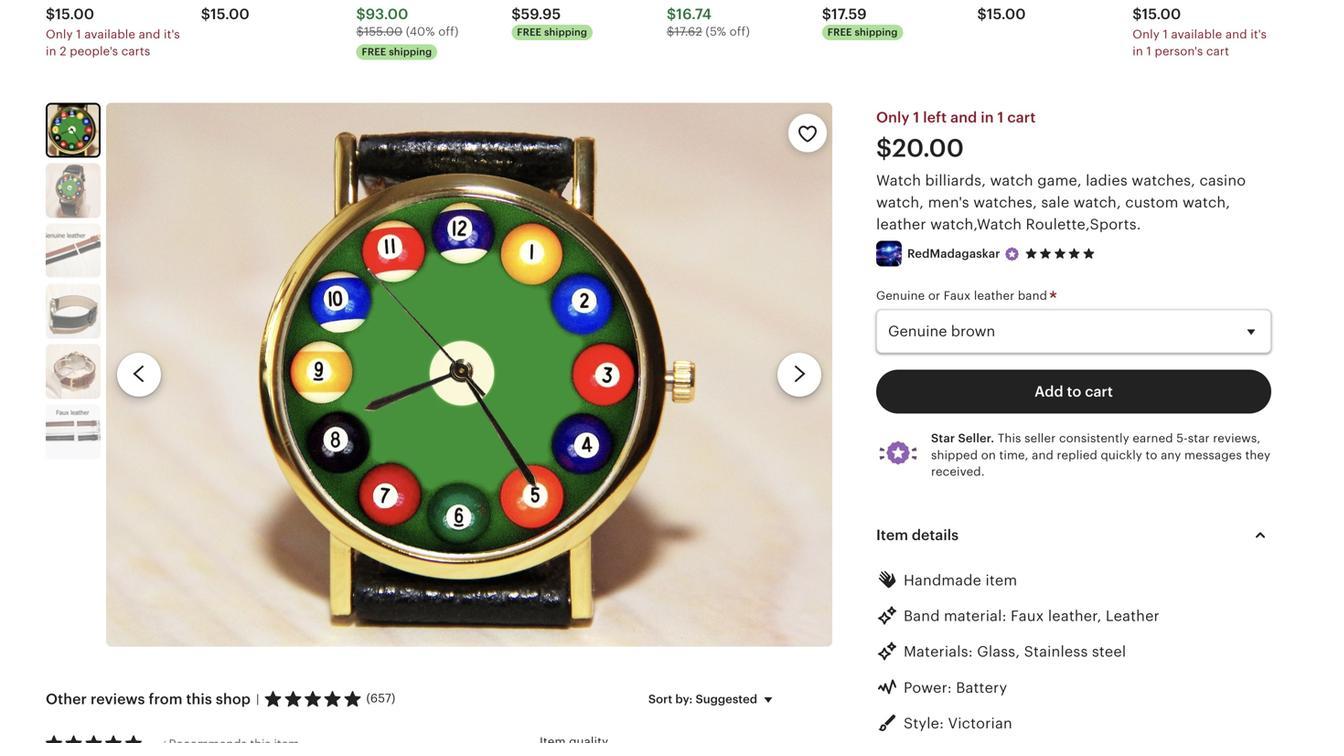 Task type: vqa. For each thing, say whether or not it's contained in the screenshot.
12
no



Task type: describe. For each thing, give the bounding box(es) containing it.
1 up people's
[[76, 28, 81, 41]]

watch
[[876, 172, 921, 189]]

casino
[[1200, 172, 1246, 189]]

1 left person's
[[1147, 44, 1152, 58]]

victorian
[[948, 716, 1013, 732]]

faux for leather
[[944, 289, 971, 303]]

watch billiards, watch game, ladies watches, casino watch, men's watches, sale watch, custom watch, leather watch,watch roulette,sports. image 6 image
[[46, 405, 101, 460]]

|
[[256, 693, 259, 706]]

shipping for 59.95
[[544, 27, 587, 38]]

4 15.00 from the left
[[1142, 6, 1181, 22]]

men's
[[928, 194, 970, 211]]

band material: faux leather, leather
[[904, 608, 1160, 625]]

59.95
[[521, 6, 561, 22]]

shipping for 17.59
[[855, 27, 898, 38]]

1 vertical spatial leather
[[974, 289, 1015, 303]]

leather,
[[1048, 608, 1102, 625]]

93.00
[[366, 6, 408, 22]]

155.00
[[364, 25, 403, 38]]

redmadagaskar
[[908, 247, 1000, 261]]

redmadagaskar image
[[876, 241, 902, 267]]

leather inside 'watch billiards, watch game, ladies watches, casino watch, men's watches, sale watch,  custom watch, leather watch,watch roulette,sports.'
[[876, 216, 926, 233]]

sort by: suggested button
[[635, 681, 793, 719]]

1 up person's
[[1163, 28, 1168, 41]]

from
[[149, 691, 183, 708]]

it's for 2 people's carts
[[164, 28, 180, 41]]

only 1 available and it's in for people's
[[46, 28, 180, 58]]

item
[[986, 573, 1018, 589]]

only 1 left and in 1 cart $20.00
[[876, 109, 1036, 162]]

only for 1
[[1133, 28, 1160, 41]]

sort
[[648, 693, 673, 706]]

1 watch, from the left
[[876, 194, 924, 211]]

only for 2
[[46, 28, 73, 41]]

item details button
[[860, 514, 1288, 557]]

0 horizontal spatial watch billiards, watch game, ladies watches, casino watch, men's watches, sale watch, custom watch, leather watch,watch roulette,sports. image 1 image
[[48, 105, 99, 156]]

item
[[876, 527, 908, 544]]

any
[[1161, 449, 1181, 462]]

stainless
[[1024, 644, 1088, 661]]

on
[[981, 449, 996, 462]]

suggested
[[696, 693, 757, 706]]

seller
[[1025, 432, 1056, 446]]

and inside this seller consistently earned 5-star reviews, shipped on time, and replied quickly to any messages they received.
[[1032, 449, 1054, 462]]

roulette,sports.
[[1026, 216, 1141, 233]]

custom
[[1125, 194, 1179, 211]]

$ 16.74 $ 17.62 (5% off)
[[667, 6, 750, 38]]

style: victorian
[[904, 716, 1013, 732]]

steel
[[1092, 644, 1126, 661]]

reviews
[[91, 691, 145, 708]]

in inside only 1 left and in 1 cart $20.00
[[981, 109, 994, 126]]

cart for 1 person's cart
[[1207, 44, 1230, 58]]

faux for leather,
[[1011, 608, 1044, 625]]

$ inside $ 17.59 free shipping
[[822, 6, 832, 22]]

and up carts
[[139, 28, 160, 41]]

redmadagaskar link
[[908, 246, 1000, 262]]

other
[[46, 691, 87, 708]]

watch billiards, watch game, ladies watches, casino watch, men's watches, sale watch,  custom watch, leather watch,watch roulette,sports.
[[876, 172, 1246, 233]]

star
[[1188, 432, 1210, 446]]

and up 1 person's cart
[[1226, 28, 1248, 41]]

off) for 16.74
[[730, 25, 750, 38]]

(40%
[[406, 25, 435, 38]]

1 15.00 from the left
[[55, 6, 94, 22]]

consistently
[[1059, 432, 1130, 446]]

2
[[60, 44, 67, 58]]

other reviews from this shop
[[46, 691, 251, 708]]

$ inside $ 59.95 free shipping
[[512, 6, 521, 22]]

earned
[[1133, 432, 1173, 446]]

reviews,
[[1213, 432, 1261, 446]]

watch,watch
[[931, 216, 1022, 233]]

messages
[[1185, 449, 1242, 462]]

$20.00
[[876, 134, 964, 162]]

cart inside only 1 left and in 1 cart $20.00
[[1008, 109, 1036, 126]]

replied
[[1057, 449, 1098, 462]]

1 up watch
[[998, 109, 1004, 126]]

quickly
[[1101, 449, 1143, 462]]

band
[[1018, 289, 1048, 303]]

available for person's
[[1171, 28, 1223, 41]]

star_seller image
[[1004, 246, 1021, 263]]

handmade
[[904, 573, 982, 589]]

seller.
[[958, 432, 995, 446]]

power:
[[904, 680, 952, 697]]

and inside only 1 left and in 1 cart $20.00
[[951, 109, 977, 126]]

2 15.00 from the left
[[210, 6, 250, 22]]

material:
[[944, 608, 1007, 625]]

details
[[912, 527, 959, 544]]

this seller consistently earned 5-star reviews, shipped on time, and replied quickly to any messages they received.
[[931, 432, 1271, 479]]



Task type: locate. For each thing, give the bounding box(es) containing it.
0 vertical spatial watches,
[[1132, 172, 1196, 189]]

and down seller on the right
[[1032, 449, 1054, 462]]

or
[[928, 289, 941, 303]]

2 only 1 available and it's in from the left
[[1133, 28, 1267, 58]]

1 vertical spatial to
[[1146, 449, 1158, 462]]

1 vertical spatial faux
[[1011, 608, 1044, 625]]

2 people's carts
[[60, 44, 150, 58]]

1 horizontal spatial leather
[[974, 289, 1015, 303]]

(657)
[[366, 692, 396, 706]]

star
[[931, 432, 955, 446]]

2 off) from the left
[[730, 25, 750, 38]]

free for 17.59
[[828, 27, 852, 38]]

2 $ 15.00 from the left
[[201, 6, 250, 22]]

$ 15.00
[[46, 6, 94, 22], [201, 6, 250, 22], [978, 6, 1026, 22], [1133, 6, 1181, 22]]

0 horizontal spatial in
[[46, 44, 56, 58]]

watch billiards, watch game, ladies watches, casino watch, men's watches, sale watch, custom watch, leather watch,watch roulette,sports. image 2 image
[[46, 163, 101, 218]]

0 horizontal spatial shipping
[[389, 46, 432, 57]]

1 horizontal spatial faux
[[1011, 608, 1044, 625]]

shipped
[[931, 449, 978, 462]]

0 horizontal spatial free
[[362, 46, 386, 57]]

cart up watch
[[1008, 109, 1036, 126]]

cart inside add to cart button
[[1085, 384, 1113, 400]]

battery
[[956, 680, 1008, 697]]

in
[[46, 44, 56, 58], [1133, 44, 1143, 58], [981, 109, 994, 126]]

1 horizontal spatial in
[[981, 109, 994, 126]]

add to cart button
[[876, 370, 1272, 414]]

3 15.00 from the left
[[987, 6, 1026, 22]]

to inside button
[[1067, 384, 1082, 400]]

1 horizontal spatial watch,
[[1074, 194, 1121, 211]]

watch,
[[876, 194, 924, 211], [1074, 194, 1121, 211], [1183, 194, 1231, 211]]

sort by: suggested
[[648, 693, 757, 706]]

game,
[[1038, 172, 1082, 189]]

1 person's cart
[[1147, 44, 1230, 58]]

shipping inside $ 93.00 $ 155.00 (40% off) free shipping
[[389, 46, 432, 57]]

person's
[[1155, 44, 1203, 58]]

off) right the (40%
[[438, 25, 459, 38]]

billiards,
[[925, 172, 986, 189]]

shipping down the (40%
[[389, 46, 432, 57]]

0 horizontal spatial only
[[46, 28, 73, 41]]

watches, down watch
[[974, 194, 1037, 211]]

shop
[[216, 691, 251, 708]]

free down 59.95
[[517, 27, 542, 38]]

in right left
[[981, 109, 994, 126]]

2 horizontal spatial in
[[1133, 44, 1143, 58]]

0 horizontal spatial watch,
[[876, 194, 924, 211]]

add to cart
[[1035, 384, 1113, 400]]

0 vertical spatial cart
[[1207, 44, 1230, 58]]

free for 59.95
[[517, 27, 542, 38]]

watch billiards, watch game, ladies watches, casino watch, men's watches, sale watch, custom watch, leather watch,watch roulette,sports. image 5 image
[[46, 344, 101, 399]]

by:
[[675, 693, 693, 706]]

item details
[[876, 527, 959, 544]]

left
[[923, 109, 947, 126]]

4 $ 15.00 from the left
[[1133, 6, 1181, 22]]

1 horizontal spatial cart
[[1085, 384, 1113, 400]]

handmade item
[[904, 573, 1018, 589]]

style:
[[904, 716, 944, 732]]

only up $20.00
[[876, 109, 910, 126]]

available for people's
[[84, 28, 135, 41]]

it's
[[164, 28, 180, 41], [1251, 28, 1267, 41]]

leather up redmadagaskar image
[[876, 216, 926, 233]]

only up person's
[[1133, 28, 1160, 41]]

shipping
[[544, 27, 587, 38], [855, 27, 898, 38], [389, 46, 432, 57]]

cart
[[1207, 44, 1230, 58], [1008, 109, 1036, 126], [1085, 384, 1113, 400]]

2 horizontal spatial only
[[1133, 28, 1160, 41]]

17.62
[[675, 25, 702, 38]]

watches, up custom
[[1132, 172, 1196, 189]]

off) right '(5%'
[[730, 25, 750, 38]]

free down 17.59
[[828, 27, 852, 38]]

this
[[998, 432, 1021, 446]]

2 horizontal spatial free
[[828, 27, 852, 38]]

$ 59.95 free shipping
[[512, 6, 587, 38]]

available up 1 person's cart
[[1171, 28, 1223, 41]]

faux up materials: glass, stainless steel
[[1011, 608, 1044, 625]]

3 $ 15.00 from the left
[[978, 6, 1026, 22]]

1 horizontal spatial it's
[[1251, 28, 1267, 41]]

off) inside $ 16.74 $ 17.62 (5% off)
[[730, 25, 750, 38]]

to down 'earned'
[[1146, 449, 1158, 462]]

materials:
[[904, 644, 973, 661]]

carts
[[121, 44, 150, 58]]

1 vertical spatial watches,
[[974, 194, 1037, 211]]

1 horizontal spatial only 1 available and it's in
[[1133, 28, 1267, 58]]

only 1 available and it's in for person's
[[1133, 28, 1267, 58]]

1 left left
[[913, 109, 920, 126]]

ladies
[[1086, 172, 1128, 189]]

genuine
[[876, 289, 925, 303]]

1 horizontal spatial available
[[1171, 28, 1223, 41]]

genuine or faux leather band
[[876, 289, 1051, 303]]

1 horizontal spatial watch billiards, watch game, ladies watches, casino watch, men's watches, sale watch, custom watch, leather watch,watch roulette,sports. image 1 image
[[106, 103, 833, 648]]

shipping inside $ 59.95 free shipping
[[544, 27, 587, 38]]

cart up consistently
[[1085, 384, 1113, 400]]

17.59
[[832, 6, 867, 22]]

leather
[[876, 216, 926, 233], [974, 289, 1015, 303]]

0 horizontal spatial faux
[[944, 289, 971, 303]]

watch billiards, watch game, ladies watches, casino watch, men's watches, sale watch, custom watch, leather watch,watch roulette,sports. image 3 image
[[46, 224, 101, 278]]

it's for 1 person's cart
[[1251, 28, 1267, 41]]

2 horizontal spatial shipping
[[855, 27, 898, 38]]

1 $ 15.00 from the left
[[46, 6, 94, 22]]

0 horizontal spatial it's
[[164, 28, 180, 41]]

(5%
[[706, 25, 726, 38]]

faux right or on the top right of the page
[[944, 289, 971, 303]]

to right add
[[1067, 384, 1082, 400]]

watches,
[[1132, 172, 1196, 189], [974, 194, 1037, 211]]

0 horizontal spatial available
[[84, 28, 135, 41]]

$ 93.00 $ 155.00 (40% off) free shipping
[[356, 6, 459, 57]]

1 vertical spatial cart
[[1008, 109, 1036, 126]]

1
[[76, 28, 81, 41], [1163, 28, 1168, 41], [1147, 44, 1152, 58], [913, 109, 920, 126], [998, 109, 1004, 126]]

1 horizontal spatial to
[[1146, 449, 1158, 462]]

0 vertical spatial to
[[1067, 384, 1082, 400]]

5-
[[1177, 432, 1188, 446]]

1 it's from the left
[[164, 28, 180, 41]]

this
[[186, 691, 212, 708]]

watch billiards, watch game, ladies watches, casino watch, men's watches, sale watch, custom watch, leather watch,watch roulette,sports. image 4 image
[[46, 284, 101, 339]]

15.00
[[55, 6, 94, 22], [210, 6, 250, 22], [987, 6, 1026, 22], [1142, 6, 1181, 22]]

shipping down 17.59
[[855, 27, 898, 38]]

1 horizontal spatial off)
[[730, 25, 750, 38]]

2 available from the left
[[1171, 28, 1223, 41]]

0 vertical spatial faux
[[944, 289, 971, 303]]

1 available from the left
[[84, 28, 135, 41]]

free inside $ 93.00 $ 155.00 (40% off) free shipping
[[362, 46, 386, 57]]

in for 2 people's carts
[[46, 44, 56, 58]]

add
[[1035, 384, 1064, 400]]

0 horizontal spatial watches,
[[974, 194, 1037, 211]]

0 vertical spatial leather
[[876, 216, 926, 233]]

off)
[[438, 25, 459, 38], [730, 25, 750, 38]]

leather
[[1106, 608, 1160, 625]]

watch
[[990, 172, 1034, 189]]

in left person's
[[1133, 44, 1143, 58]]

watch billiards, watch game, ladies watches, casino watch, men's watches, sale watch, custom watch, leather watch,watch roulette,sports. image 1 image
[[106, 103, 833, 648], [48, 105, 99, 156]]

1 horizontal spatial shipping
[[544, 27, 587, 38]]

free down "155.00"
[[362, 46, 386, 57]]

off) inside $ 93.00 $ 155.00 (40% off) free shipping
[[438, 25, 459, 38]]

only up "2"
[[46, 28, 73, 41]]

they
[[1246, 449, 1271, 462]]

to
[[1067, 384, 1082, 400], [1146, 449, 1158, 462]]

$
[[46, 6, 55, 22], [201, 6, 210, 22], [356, 6, 366, 22], [512, 6, 521, 22], [667, 6, 676, 22], [822, 6, 832, 22], [978, 6, 987, 22], [1133, 6, 1142, 22], [356, 25, 364, 38], [667, 25, 675, 38]]

2 horizontal spatial cart
[[1207, 44, 1230, 58]]

1 only 1 available and it's in from the left
[[46, 28, 180, 58]]

0 horizontal spatial to
[[1067, 384, 1082, 400]]

free inside $ 59.95 free shipping
[[517, 27, 542, 38]]

off) for 93.00
[[438, 25, 459, 38]]

time,
[[999, 449, 1029, 462]]

sale
[[1041, 194, 1070, 211]]

$ 17.59 free shipping
[[822, 6, 898, 38]]

only inside only 1 left and in 1 cart $20.00
[[876, 109, 910, 126]]

2 vertical spatial cart
[[1085, 384, 1113, 400]]

in left "2"
[[46, 44, 56, 58]]

1 horizontal spatial watches,
[[1132, 172, 1196, 189]]

leather left band at the top right of the page
[[974, 289, 1015, 303]]

and
[[139, 28, 160, 41], [1226, 28, 1248, 41], [951, 109, 977, 126], [1032, 449, 1054, 462]]

only 1 available and it's in
[[46, 28, 180, 58], [1133, 28, 1267, 58]]

0 horizontal spatial leather
[[876, 216, 926, 233]]

1 off) from the left
[[438, 25, 459, 38]]

people's
[[70, 44, 118, 58]]

cart right person's
[[1207, 44, 1230, 58]]

shipping inside $ 17.59 free shipping
[[855, 27, 898, 38]]

1 horizontal spatial free
[[517, 27, 542, 38]]

3 watch, from the left
[[1183, 194, 1231, 211]]

1 horizontal spatial only
[[876, 109, 910, 126]]

in for 1 person's cart
[[1133, 44, 1143, 58]]

cart for add to cart
[[1085, 384, 1113, 400]]

power: battery
[[904, 680, 1008, 697]]

received.
[[931, 465, 985, 479]]

shipping down 59.95
[[544, 27, 587, 38]]

and right left
[[951, 109, 977, 126]]

faux
[[944, 289, 971, 303], [1011, 608, 1044, 625]]

2 watch, from the left
[[1074, 194, 1121, 211]]

0 horizontal spatial cart
[[1008, 109, 1036, 126]]

16.74
[[676, 6, 712, 22]]

star seller.
[[931, 432, 995, 446]]

0 horizontal spatial only 1 available and it's in
[[46, 28, 180, 58]]

glass,
[[977, 644, 1020, 661]]

free
[[517, 27, 542, 38], [828, 27, 852, 38], [362, 46, 386, 57]]

0 horizontal spatial off)
[[438, 25, 459, 38]]

watch, down casino
[[1183, 194, 1231, 211]]

to inside this seller consistently earned 5-star reviews, shipped on time, and replied quickly to any messages they received.
[[1146, 449, 1158, 462]]

band
[[904, 608, 940, 625]]

materials: glass, stainless steel
[[904, 644, 1126, 661]]

free inside $ 17.59 free shipping
[[828, 27, 852, 38]]

watch, down ladies
[[1074, 194, 1121, 211]]

2 it's from the left
[[1251, 28, 1267, 41]]

available up the 2 people's carts at left
[[84, 28, 135, 41]]

2 horizontal spatial watch,
[[1183, 194, 1231, 211]]

watch, down watch
[[876, 194, 924, 211]]



